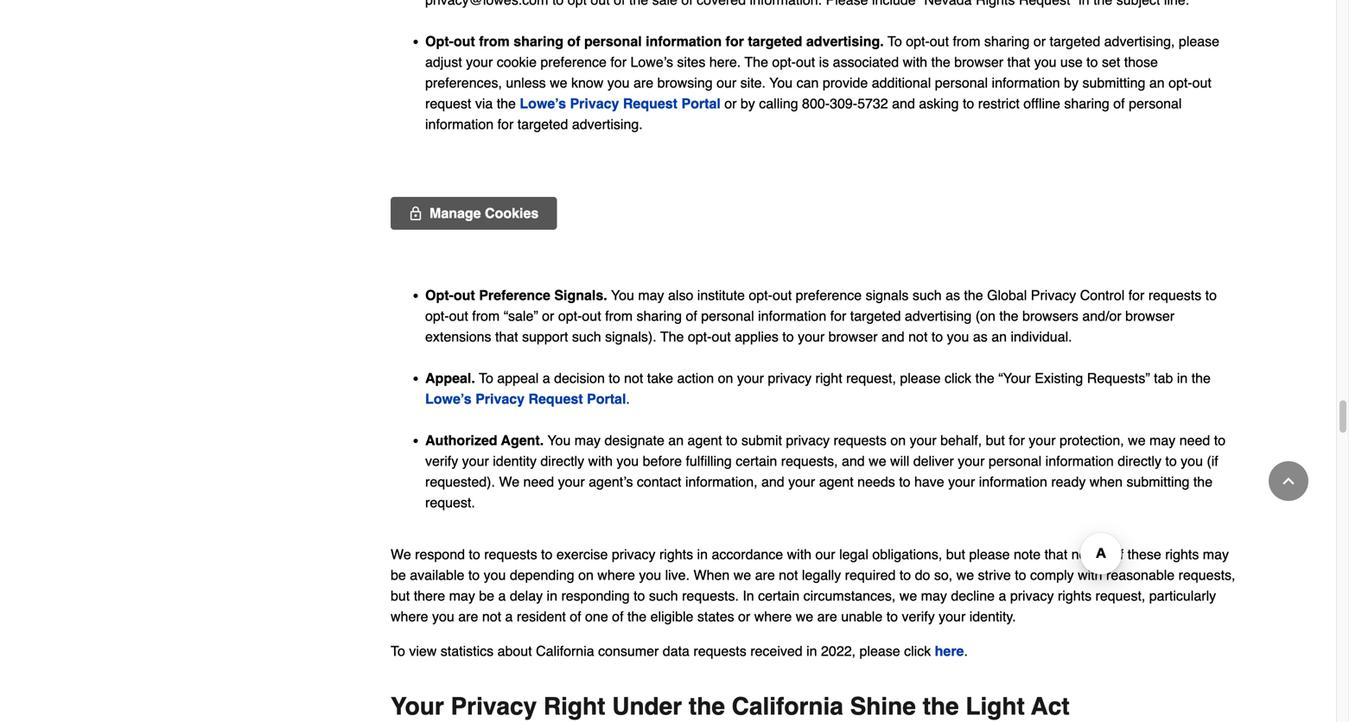 Task type: describe. For each thing, give the bounding box(es) containing it.
1 horizontal spatial california
[[732, 693, 844, 721]]

that inside we respond to requests to exercise privacy rights in accordance with our legal obligations, but please note that not all of these rights may be available to you depending on where you live. when we are not legally required to do so, we strive to comply with reasonable requests, but there may be a delay in responding to such requests. in certain circumstances, we may decline a privacy rights request, particularly where you are not a resident of one of the eligible states or where we are unable to verify your identity.
[[1045, 547, 1068, 563]]

the left "your
[[976, 370, 995, 386]]

may inside you may also institute opt-out preference signals such as the global privacy control for requests to opt-out from "sale" or opt-out from sharing of personal information for targeted advertising (on the browsers and/or browser extensions that support such signals). the opt-out applies to your browser and not to you as an individual.
[[638, 287, 665, 303]]

click inside appeal. to appeal a decision to not take action on your privacy right request, please click the "your existing requests" tab in the lowe's privacy request portal .
[[945, 370, 972, 386]]

additional
[[872, 75, 931, 91]]

and down the submit
[[762, 474, 785, 490]]

an inside you may designate an agent to submit privacy requests on your behalf, but for your protection, we may need to verify your identity directly with you before fulfilling certain requests, and we will deliver your personal information directly to you (if requested). we need your agent's contact information, and your agent needs to have your information ready when submitting the request.
[[669, 433, 684, 449]]

signals
[[866, 287, 909, 303]]

we inside you may designate an agent to submit privacy requests on your behalf, but for your protection, we may need to verify your identity directly with you before fulfilling certain requests, and we will deliver your personal information directly to you (if requested). we need your agent's contact information, and your agent needs to have your information ready when submitting the request.
[[499, 474, 520, 490]]

offline
[[1024, 95, 1061, 111]]

privacy inside appeal. to appeal a decision to not take action on your privacy right request, please click the "your existing requests" tab in the lowe's privacy request portal .
[[476, 391, 525, 407]]

exercise
[[557, 547, 608, 563]]

here
[[935, 644, 964, 660]]

extensions
[[425, 329, 492, 345]]

requests inside you may designate an agent to submit privacy requests on your behalf, but for your protection, we may need to verify your identity directly with you before fulfilling certain requests, and we will deliver your personal information directly to you (if requested). we need your agent's contact information, and your agent needs to have your information ready when submitting the request.
[[834, 433, 887, 449]]

right
[[816, 370, 843, 386]]

for right 'control'
[[1129, 287, 1145, 303]]

5732
[[858, 95, 889, 111]]

preference inside to opt-out from sharing or targeted advertising, please adjust your cookie preference for lowe's sites here. the opt-out is associated with the browser that you use to set those preferences, unless we know you are browsing our site. you can provide additional personal information by submitting an opt-out request via the
[[541, 54, 607, 70]]

1 vertical spatial browser
[[1126, 308, 1175, 324]]

0 vertical spatial portal
[[682, 95, 721, 111]]

privacy down the know
[[570, 95, 619, 111]]

in down depending
[[547, 588, 558, 604]]

the inside you may designate an agent to submit privacy requests on your behalf, but for your protection, we may need to verify your identity directly with you before fulfilling certain requests, and we will deliver your personal information directly to you (if requested). we need your agent's contact information, and your agent needs to have your information ready when submitting the request.
[[1194, 474, 1213, 490]]

that inside you may also institute opt-out preference signals such as the global privacy control for requests to opt-out from "sale" or opt-out from sharing of personal information for targeted advertising (on the browsers and/or browser extensions that support such signals). the opt-out applies to your browser and not to you as an individual.
[[495, 329, 518, 345]]

responding
[[562, 588, 630, 604]]

requests down states
[[694, 644, 747, 660]]

in
[[743, 588, 755, 604]]

your privacy right under the california shine the light act
[[391, 693, 1070, 721]]

of up the know
[[568, 33, 581, 49]]

request
[[425, 95, 472, 111]]

you may also institute opt-out preference signals such as the global privacy control for requests to opt-out from "sale" or opt-out from sharing of personal information for targeted advertising (on the browsers and/or browser extensions that support such signals). the opt-out applies to your browser and not to you as an individual.
[[425, 287, 1217, 345]]

in inside appeal. to appeal a decision to not take action on your privacy right request, please click the "your existing requests" tab in the lowe's privacy request portal .
[[1177, 370, 1188, 386]]

our inside we respond to requests to exercise privacy rights in accordance with our legal obligations, but please note that not all of these rights may be available to you depending on where you live. when we are not legally required to do so, we strive to comply with reasonable requests, but there may be a delay in responding to such requests. in certain circumstances, we may decline a privacy rights request, particularly where you are not a resident of one of the eligible states or where we are unable to verify your identity.
[[816, 547, 836, 563]]

your
[[391, 693, 444, 721]]

states
[[698, 609, 735, 625]]

may down available
[[449, 588, 475, 604]]

you down designate
[[617, 453, 639, 469]]

on inside we respond to requests to exercise privacy rights in accordance with our legal obligations, but please note that not all of these rights may be available to you depending on where you live. when we are not legally required to do so, we strive to comply with reasonable requests, but there may be a delay in responding to such requests. in certain circumstances, we may decline a privacy rights request, particularly where you are not a resident of one of the eligible states or where we are unable to verify your identity.
[[578, 568, 594, 584]]

verify inside we respond to requests to exercise privacy rights in accordance with our legal obligations, but please note that not all of these rights may be available to you depending on where you live. when we are not legally required to do so, we strive to comply with reasonable requests, but there may be a delay in responding to such requests. in certain circumstances, we may decline a privacy rights request, particularly where you are not a resident of one of the eligible states or where we are unable to verify your identity.
[[902, 609, 935, 625]]

your inside we respond to requests to exercise privacy rights in accordance with our legal obligations, but please note that not all of these rights may be available to you depending on where you live. when we are not legally required to do so, we strive to comply with reasonable requests, but there may be a delay in responding to such requests. in certain circumstances, we may decline a privacy rights request, particularly where you are not a resident of one of the eligible states or where we are unable to verify your identity.
[[939, 609, 966, 625]]

the inside to opt-out from sharing or targeted advertising, please adjust your cookie preference for lowe's sites here. the opt-out is associated with the browser that you use to set those preferences, unless we know you are browsing our site. you can provide additional personal information by submitting an opt-out request via the
[[745, 54, 769, 70]]

our inside to opt-out from sharing or targeted advertising, please adjust your cookie preference for lowe's sites here. the opt-out is associated with the browser that you use to set those preferences, unless we know you are browsing our site. you can provide additional personal information by submitting an opt-out request via the
[[717, 75, 737, 91]]

adjust
[[425, 54, 462, 70]]

you left (if
[[1181, 453, 1204, 469]]

2022,
[[821, 644, 856, 660]]

request.
[[425, 495, 475, 511]]

1 horizontal spatial advertising.
[[807, 33, 884, 49]]

deliver
[[914, 453, 954, 469]]

opt- right institute
[[749, 287, 773, 303]]

submitting inside you may designate an agent to submit privacy requests on your behalf, but for your protection, we may need to verify your identity directly with you before fulfilling certain requests, and we will deliver your personal information directly to you (if requested). we need your agent's contact information, and your agent needs to have your information ready when submitting the request.
[[1127, 474, 1190, 490]]

of left one
[[570, 609, 582, 625]]

privacy inside you may also institute opt-out preference signals such as the global privacy control for requests to opt-out from "sale" or opt-out from sharing of personal information for targeted advertising (on the browsers and/or browser extensions that support such signals). the opt-out applies to your browser and not to you as an individual.
[[1031, 287, 1077, 303]]

1 horizontal spatial but
[[947, 547, 966, 563]]

we right so,
[[957, 568, 975, 584]]

designate
[[605, 433, 665, 449]]

and up needs
[[842, 453, 865, 469]]

0 horizontal spatial agent
[[688, 433, 722, 449]]

sharing inside the or by calling 800-309-5732 and asking to restrict offline sharing of personal information for targeted advertising.
[[1065, 95, 1110, 111]]

or by calling 800-309-5732 and asking to restrict offline sharing of personal information for targeted advertising.
[[425, 95, 1182, 132]]

contact
[[637, 474, 682, 490]]

site.
[[741, 75, 766, 91]]

requests, inside we respond to requests to exercise privacy rights in accordance with our legal obligations, but please note that not all of these rights may be available to you depending on where you live. when we are not legally required to do so, we strive to comply with reasonable requests, but there may be a delay in responding to such requests. in certain circumstances, we may decline a privacy rights request, particularly where you are not a resident of one of the eligible states or where we are unable to verify your identity.
[[1179, 568, 1236, 584]]

provide
[[823, 75, 868, 91]]

light
[[966, 693, 1025, 721]]

the right tab
[[1192, 370, 1211, 386]]

and/or
[[1083, 308, 1122, 324]]

1 horizontal spatial as
[[973, 329, 988, 345]]

submitting inside to opt-out from sharing or targeted advertising, please adjust your cookie preference for lowe's sites here. the opt-out is associated with the browser that you use to set those preferences, unless we know you are browsing our site. you can provide additional personal information by submitting an opt-out request via the
[[1083, 75, 1146, 91]]

1 directly from the left
[[541, 453, 585, 469]]

a inside appeal. to appeal a decision to not take action on your privacy right request, please click the "your existing requests" tab in the lowe's privacy request portal .
[[543, 370, 550, 386]]

resident
[[517, 609, 566, 625]]

also
[[668, 287, 694, 303]]

may up particularly
[[1203, 547, 1230, 563]]

when
[[694, 568, 730, 584]]

required
[[845, 568, 896, 584]]

for inside the or by calling 800-309-5732 and asking to restrict offline sharing of personal information for targeted advertising.
[[498, 116, 514, 132]]

browsing
[[658, 75, 713, 91]]

or inside we respond to requests to exercise privacy rights in accordance with our legal obligations, but please note that not all of these rights may be available to you depending on where you live. when we are not legally required to do so, we strive to comply with reasonable requests, but there may be a delay in responding to such requests. in certain circumstances, we may decline a privacy rights request, particularly where you are not a resident of one of the eligible states or where we are unable to verify your identity.
[[738, 609, 751, 625]]

information,
[[686, 474, 758, 490]]

for up here.
[[726, 33, 744, 49]]

you inside to opt-out from sharing or targeted advertising, please adjust your cookie preference for lowe's sites here. the opt-out is associated with the browser that you use to set those preferences, unless we know you are browsing our site. you can provide additional personal information by submitting an opt-out request via the
[[770, 75, 793, 91]]

privacy right exercise
[[612, 547, 656, 563]]

unless
[[506, 75, 546, 91]]

may left designate
[[575, 433, 601, 449]]

all
[[1095, 547, 1109, 563]]

to opt-out from sharing or targeted advertising, please adjust your cookie preference for lowe's sites here. the opt-out is associated with the browser that you use to set those preferences, unless we know you are browsing our site. you can provide additional personal information by submitting an opt-out request via the
[[425, 33, 1220, 111]]

opt-out preference signals.
[[425, 287, 608, 303]]

your left needs
[[789, 474, 816, 490]]

manage cookies button
[[391, 197, 557, 230]]

from up extensions at the left top
[[472, 308, 500, 324]]

0 vertical spatial such
[[913, 287, 942, 303]]

opt- up action
[[688, 329, 712, 345]]

applies
[[735, 329, 779, 345]]

associated
[[833, 54, 899, 70]]

targeted inside to opt-out from sharing or targeted advertising, please adjust your cookie preference for lowe's sites here. the opt-out is associated with the browser that you use to set those preferences, unless we know you are browsing our site. you can provide additional personal information by submitting an opt-out request via the
[[1050, 33, 1101, 49]]

the right via
[[497, 95, 516, 111]]

the right under
[[689, 693, 725, 721]]

1 vertical spatial need
[[524, 474, 554, 490]]

we down do
[[900, 588, 918, 604]]

from up cookie
[[479, 33, 510, 49]]

privacy down comply on the right bottom
[[1011, 588, 1054, 604]]

0 horizontal spatial as
[[946, 287, 961, 303]]

for inside you may designate an agent to submit privacy requests on your behalf, but for your protection, we may need to verify your identity directly with you before fulfilling certain requests, and we will deliver your personal information directly to you (if requested). we need your agent's contact information, and your agent needs to have your information ready when submitting the request.
[[1009, 433, 1025, 449]]

opt- up extensions at the left top
[[425, 308, 449, 324]]

may down so,
[[921, 588, 948, 604]]

not up about
[[482, 609, 502, 625]]

1 horizontal spatial be
[[479, 588, 495, 604]]

please down unable at the bottom right
[[860, 644, 901, 660]]

opt- down "advertising,"
[[1169, 75, 1193, 91]]

we inside to opt-out from sharing or targeted advertising, please adjust your cookie preference for lowe's sites here. the opt-out is associated with the browser that you use to set those preferences, unless we know you are browsing our site. you can provide additional personal information by submitting an opt-out request via the
[[550, 75, 568, 91]]

manage
[[430, 205, 481, 221]]

privacy inside you may designate an agent to submit privacy requests on your behalf, but for your protection, we may need to verify your identity directly with you before fulfilling certain requests, and we will deliver your personal information directly to you (if requested). we need your agent's contact information, and your agent needs to have your information ready when submitting the request.
[[786, 433, 830, 449]]

a down strive
[[999, 588, 1007, 604]]

here link
[[935, 644, 964, 660]]

act
[[1032, 693, 1070, 721]]

0 horizontal spatial where
[[391, 609, 428, 625]]

needs
[[858, 474, 896, 490]]

lowe's inside appeal. to appeal a decision to not take action on your privacy right request, please click the "your existing requests" tab in the lowe's privacy request portal .
[[425, 391, 472, 407]]

you down there
[[432, 609, 455, 625]]

and inside you may also institute opt-out preference signals such as the global privacy control for requests to opt-out from "sale" or opt-out from sharing of personal information for targeted advertising (on the browsers and/or browser extensions that support such signals). the opt-out applies to your browser and not to you as an individual.
[[882, 329, 905, 345]]

your down authorized agent.
[[462, 453, 489, 469]]

global
[[987, 287, 1027, 303]]

lowe's privacy request portal
[[520, 95, 721, 111]]

will
[[891, 453, 910, 469]]

agent.
[[501, 433, 544, 449]]

portal inside appeal. to appeal a decision to not take action on your privacy right request, please click the "your existing requests" tab in the lowe's privacy request portal .
[[587, 391, 626, 407]]

preferences,
[[425, 75, 502, 91]]

your left agent's
[[558, 474, 585, 490]]

browser inside to opt-out from sharing or targeted advertising, please adjust your cookie preference for lowe's sites here. the opt-out is associated with the browser that you use to set those preferences, unless we know you are browsing our site. you can provide additional personal information by submitting an opt-out request via the
[[955, 54, 1004, 70]]

opt- for you may also institute opt-out preference signals such as the global privacy control for requests to opt-out from "sale" or opt-out from sharing of personal information for targeted advertising (on the browsers and/or browser extensions that support such signals). the opt-out applies to your browser and not to you as an individual.
[[425, 287, 454, 303]]

we right protection,
[[1128, 433, 1146, 449]]

lowe's inside to opt-out from sharing or targeted advertising, please adjust your cookie preference for lowe's sites here. the opt-out is associated with the browser that you use to set those preferences, unless we know you are browsing our site. you can provide additional personal information by submitting an opt-out request via the
[[631, 54, 674, 70]]

may down tab
[[1150, 433, 1176, 449]]

advertising. inside the or by calling 800-309-5732 and asking to restrict offline sharing of personal information for targeted advertising.
[[572, 116, 643, 132]]

preference inside you may also institute opt-out preference signals such as the global privacy control for requests to opt-out from "sale" or opt-out from sharing of personal information for targeted advertising (on the browsers and/or browser extensions that support such signals). the opt-out applies to your browser and not to you as an individual.
[[796, 287, 862, 303]]

1 vertical spatial such
[[572, 329, 601, 345]]

information up the ready
[[1046, 453, 1114, 469]]

advertising,
[[1105, 33, 1175, 49]]

obligations,
[[873, 547, 943, 563]]

privacy down about
[[451, 693, 537, 721]]

an inside you may also institute opt-out preference signals such as the global privacy control for requests to opt-out from "sale" or opt-out from sharing of personal information for targeted advertising (on the browsers and/or browser extensions that support such signals). the opt-out applies to your browser and not to you as an individual.
[[992, 329, 1007, 345]]

manage cookies
[[430, 205, 539, 221]]

1 horizontal spatial rights
[[1058, 588, 1092, 604]]

circumstances,
[[804, 588, 896, 604]]

we up needs
[[869, 453, 887, 469]]

particularly
[[1150, 588, 1217, 604]]

your up deliver
[[910, 433, 937, 449]]

you left live.
[[639, 568, 662, 584]]

appeal
[[497, 370, 539, 386]]

targeted up site.
[[748, 33, 803, 49]]

information up 'sites'
[[646, 33, 722, 49]]

legally
[[802, 568, 841, 584]]

data
[[663, 644, 690, 660]]

these
[[1128, 547, 1162, 563]]

you left depending
[[484, 568, 506, 584]]

personal up the know
[[584, 33, 642, 49]]

personal inside the or by calling 800-309-5732 and asking to restrict offline sharing of personal information for targeted advertising.
[[1129, 95, 1182, 111]]

the up asking
[[932, 54, 951, 70]]

of inside the or by calling 800-309-5732 and asking to restrict offline sharing of personal information for targeted advertising.
[[1114, 95, 1125, 111]]

"sale"
[[504, 308, 538, 324]]

with up legally
[[787, 547, 812, 563]]

not left legally
[[779, 568, 798, 584]]

1 horizontal spatial where
[[598, 568, 635, 584]]

not inside you may also institute opt-out preference signals such as the global privacy control for requests to opt-out from "sale" or opt-out from sharing of personal information for targeted advertising (on the browsers and/or browser extensions that support such signals). the opt-out applies to your browser and not to you as an individual.
[[909, 329, 928, 345]]

secure image
[[409, 207, 423, 220]]

opt- for to opt-out from sharing or targeted advertising, please adjust your cookie preference for lowe's sites here. the opt-out is associated with the browser that you use to set those preferences, unless we know you are browsing our site. you can provide additional personal information by submitting an opt-out request via the
[[425, 33, 454, 49]]

opt- left is
[[772, 54, 796, 70]]

note
[[1014, 547, 1041, 563]]

your inside appeal. to appeal a decision to not take action on your privacy right request, please click the "your existing requests" tab in the lowe's privacy request portal .
[[737, 370, 764, 386]]

an inside to opt-out from sharing or targeted advertising, please adjust your cookie preference for lowe's sites here. the opt-out is associated with the browser that you use to set those preferences, unless we know you are browsing our site. you can provide additional personal information by submitting an opt-out request via the
[[1150, 75, 1165, 91]]

please inside we respond to requests to exercise privacy rights in accordance with our legal obligations, but please note that not all of these rights may be available to you depending on where you live. when we are not legally required to do so, we strive to comply with reasonable requests, but there may be a delay in responding to such requests. in certain circumstances, we may decline a privacy rights request, particularly where you are not a resident of one of the eligible states or where we are unable to verify your identity.
[[970, 547, 1010, 563]]

opt- up additional
[[906, 33, 930, 49]]

not left all
[[1072, 547, 1091, 563]]

2 vertical spatial browser
[[829, 329, 878, 345]]

your down behalf,
[[958, 453, 985, 469]]

view
[[409, 644, 437, 660]]

are up the statistics
[[458, 609, 478, 625]]

1 vertical spatial .
[[964, 644, 968, 660]]

browsers
[[1023, 308, 1079, 324]]

please inside to opt-out from sharing or targeted advertising, please adjust your cookie preference for lowe's sites here. the opt-out is associated with the browser that you use to set those preferences, unless we know you are browsing our site. you can provide additional personal information by submitting an opt-out request via the
[[1179, 33, 1220, 49]]

can
[[797, 75, 819, 91]]

protection,
[[1060, 433, 1125, 449]]

of right one
[[612, 609, 624, 625]]

from inside to opt-out from sharing or targeted advertising, please adjust your cookie preference for lowe's sites here. the opt-out is associated with the browser that you use to set those preferences, unless we know you are browsing our site. you can provide additional personal information by submitting an opt-out request via the
[[953, 33, 981, 49]]

please inside appeal. to appeal a decision to not take action on your privacy right request, please click the "your existing requests" tab in the lowe's privacy request portal .
[[900, 370, 941, 386]]

the inside you may also institute opt-out preference signals such as the global privacy control for requests to opt-out from "sale" or opt-out from sharing of personal information for targeted advertising (on the browsers and/or browser extensions that support such signals). the opt-out applies to your browser and not to you as an individual.
[[661, 329, 684, 345]]

you for institute
[[611, 287, 635, 303]]

depending
[[510, 568, 575, 584]]

are down the accordance
[[755, 568, 775, 584]]

to inside appeal. to appeal a decision to not take action on your privacy right request, please click the "your existing requests" tab in the lowe's privacy request portal .
[[609, 370, 620, 386]]

sharing up cookie
[[514, 33, 564, 49]]

the down global
[[1000, 308, 1019, 324]]

2 horizontal spatial rights
[[1166, 547, 1200, 563]]

0 vertical spatial california
[[536, 644, 595, 660]]

1 horizontal spatial need
[[1180, 433, 1211, 449]]

eligible
[[651, 609, 694, 625]]

you inside you may also institute opt-out preference signals such as the global privacy control for requests to opt-out from "sale" or opt-out from sharing of personal information for targeted advertising (on the browsers and/or browser extensions that support such signals). the opt-out applies to your browser and not to you as an individual.
[[947, 329, 970, 345]]

action
[[677, 370, 714, 386]]

opt-out from sharing of personal information for targeted advertising.
[[425, 33, 884, 49]]

strive
[[978, 568, 1011, 584]]

by inside the or by calling 800-309-5732 and asking to restrict offline sharing of personal information for targeted advertising.
[[741, 95, 756, 111]]

information inside to opt-out from sharing or targeted advertising, please adjust your cookie preference for lowe's sites here. the opt-out is associated with the browser that you use to set those preferences, unless we know you are browsing our site. you can provide additional personal information by submitting an opt-out request via the
[[992, 75, 1061, 91]]

information left the ready
[[979, 474, 1048, 490]]

chevron up image
[[1281, 473, 1298, 490]]



Task type: vqa. For each thing, say whether or not it's contained in the screenshot.
unless
yes



Task type: locate. For each thing, give the bounding box(es) containing it.
targeted inside the or by calling 800-309-5732 and asking to restrict offline sharing of personal information for targeted advertising.
[[518, 116, 568, 132]]

1 vertical spatial certain
[[758, 588, 800, 604]]

but left there
[[391, 588, 410, 604]]

we left 'respond'
[[391, 547, 411, 563]]

take
[[647, 370, 674, 386]]

personal inside you may also institute opt-out preference signals such as the global privacy control for requests to opt-out from "sale" or opt-out from sharing of personal information for targeted advertising (on the browsers and/or browser extensions that support such signals). the opt-out applies to your browser and not to you as an individual.
[[701, 308, 754, 324]]

the up '(on'
[[964, 287, 984, 303]]

individual.
[[1011, 329, 1073, 345]]

that inside to opt-out from sharing or targeted advertising, please adjust your cookie preference for lowe's sites here. the opt-out is associated with the browser that you use to set those preferences, unless we know you are browsing our site. you can provide additional personal information by submitting an opt-out request via the
[[1008, 54, 1031, 70]]

0 horizontal spatial that
[[495, 329, 518, 345]]

where down in
[[755, 609, 792, 625]]

where up responding
[[598, 568, 635, 584]]

advertising
[[905, 308, 972, 324]]

"your
[[999, 370, 1031, 386]]

1 opt- from the top
[[425, 33, 454, 49]]

your up the ready
[[1029, 433, 1056, 449]]

and down signals
[[882, 329, 905, 345]]

targeted inside you may also institute opt-out preference signals such as the global privacy control for requests to opt-out from "sale" or opt-out from sharing of personal information for targeted advertising (on the browsers and/or browser extensions that support such signals). the opt-out applies to your browser and not to you as an individual.
[[851, 308, 901, 324]]

requests, inside you may designate an agent to submit privacy requests on your behalf, but for your protection, we may need to verify your identity directly with you before fulfilling certain requests, and we will deliver your personal information directly to you (if requested). we need your agent's contact information, and your agent needs to have your information ready when submitting the request.
[[781, 453, 838, 469]]

received
[[751, 644, 803, 660]]

appeal.
[[425, 370, 475, 386]]

but inside you may designate an agent to submit privacy requests on your behalf, but for your protection, we may need to verify your identity directly with you before fulfilling certain requests, and we will deliver your personal information directly to you (if requested). we need your agent's contact information, and your agent needs to have your information ready when submitting the request.
[[986, 433, 1005, 449]]

behalf,
[[941, 433, 982, 449]]

institute
[[698, 287, 745, 303]]

1 vertical spatial as
[[973, 329, 988, 345]]

information up offline
[[992, 75, 1061, 91]]

of down also
[[686, 308, 698, 324]]

2 horizontal spatial lowe's
[[631, 54, 674, 70]]

rights up live.
[[660, 547, 694, 563]]

you
[[770, 75, 793, 91], [611, 287, 635, 303], [548, 433, 571, 449]]

personal down those
[[1129, 95, 1182, 111]]

certain inside we respond to requests to exercise privacy rights in accordance with our legal obligations, but please note that not all of these rights may be available to you depending on where you live. when we are not legally required to do so, we strive to comply with reasonable requests, but there may be a delay in responding to such requests. in certain circumstances, we may decline a privacy rights request, particularly where you are not a resident of one of the eligible states or where we are unable to verify your identity.
[[758, 588, 800, 604]]

to inside the or by calling 800-309-5732 and asking to restrict offline sharing of personal information for targeted advertising.
[[963, 95, 975, 111]]

sharing inside you may also institute opt-out preference signals such as the global privacy control for requests to opt-out from "sale" or opt-out from sharing of personal information for targeted advertising (on the browsers and/or browser extensions that support such signals). the opt-out applies to your browser and not to you as an individual.
[[637, 308, 682, 324]]

0 vertical spatial .
[[626, 391, 630, 407]]

certain
[[736, 453, 778, 469], [758, 588, 800, 604]]

privacy left right
[[768, 370, 812, 386]]

1 vertical spatial request
[[529, 391, 583, 407]]

rights
[[660, 547, 694, 563], [1166, 547, 1200, 563], [1058, 588, 1092, 604]]

1 vertical spatial portal
[[587, 391, 626, 407]]

. up designate
[[626, 391, 630, 407]]

0 horizontal spatial request
[[529, 391, 583, 407]]

0 vertical spatial be
[[391, 568, 406, 584]]

cookie
[[497, 54, 537, 70]]

so,
[[935, 568, 953, 584]]

1 horizontal spatial click
[[945, 370, 972, 386]]

an up before
[[669, 433, 684, 449]]

1 horizontal spatial portal
[[682, 95, 721, 111]]

to for out
[[888, 33, 902, 49]]

or down in
[[738, 609, 751, 625]]

0 vertical spatial certain
[[736, 453, 778, 469]]

1 horizontal spatial lowe's
[[520, 95, 566, 111]]

or inside you may also institute opt-out preference signals such as the global privacy control for requests to opt-out from "sale" or opt-out from sharing of personal information for targeted advertising (on the browsers and/or browser extensions that support such signals). the opt-out applies to your browser and not to you as an individual.
[[542, 308, 555, 324]]

1 horizontal spatial agent
[[819, 474, 854, 490]]

we up received
[[796, 609, 814, 625]]

consumer
[[598, 644, 659, 660]]

sites
[[677, 54, 706, 70]]

cookies
[[485, 205, 539, 221]]

but up so,
[[947, 547, 966, 563]]

with inside you may designate an agent to submit privacy requests on your behalf, but for your protection, we may need to verify your identity directly with you before fulfilling certain requests, and we will deliver your personal information directly to you (if requested). we need your agent's contact information, and your agent needs to have your information ready when submitting the request.
[[588, 453, 613, 469]]

of inside you may also institute opt-out preference signals such as the global privacy control for requests to opt-out from "sale" or opt-out from sharing of personal information for targeted advertising (on the browsers and/or browser extensions that support such signals). the opt-out applies to your browser and not to you as an individual.
[[686, 308, 698, 324]]

may left also
[[638, 287, 665, 303]]

lowe's privacy request portal link for to appeal a decision to not take action on your privacy right request, please click the "your existing requests" tab in the
[[425, 391, 626, 407]]

portal down decision at the bottom of page
[[587, 391, 626, 407]]

comply
[[1031, 568, 1074, 584]]

2 vertical spatial lowe's
[[425, 391, 472, 407]]

and inside the or by calling 800-309-5732 and asking to restrict offline sharing of personal information for targeted advertising.
[[892, 95, 915, 111]]

privacy inside appeal. to appeal a decision to not take action on your privacy right request, please click the "your existing requests" tab in the lowe's privacy request portal .
[[768, 370, 812, 386]]

0 horizontal spatial lowe's
[[425, 391, 472, 407]]

lowe's privacy request portal link down appeal
[[425, 391, 626, 407]]

portal
[[682, 95, 721, 111], [587, 391, 626, 407]]

or up support
[[542, 308, 555, 324]]

1 horizontal spatial request
[[623, 95, 678, 111]]

preference up the know
[[541, 54, 607, 70]]

or inside to opt-out from sharing or targeted advertising, please adjust your cookie preference for lowe's sites here. the opt-out is associated with the browser that you use to set those preferences, unless we know you are browsing our site. you can provide additional personal information by submitting an opt-out request via the
[[1034, 33, 1046, 49]]

submit
[[742, 433, 782, 449]]

309-
[[830, 95, 858, 111]]

you up calling
[[770, 75, 793, 91]]

0 vertical spatial our
[[717, 75, 737, 91]]

2 vertical spatial such
[[649, 588, 678, 604]]

your down the decline
[[939, 609, 966, 625]]

or inside the or by calling 800-309-5732 and asking to restrict offline sharing of personal information for targeted advertising.
[[725, 95, 737, 111]]

for up right
[[831, 308, 847, 324]]

personal
[[584, 33, 642, 49], [935, 75, 988, 91], [1129, 95, 1182, 111], [701, 308, 754, 324], [989, 453, 1042, 469]]

you inside you may designate an agent to submit privacy requests on your behalf, but for your protection, we may need to verify your identity directly with you before fulfilling certain requests, and we will deliver your personal information directly to you (if requested). we need your agent's contact information, and your agent needs to have your information ready when submitting the request.
[[548, 433, 571, 449]]

2 opt- from the top
[[425, 287, 454, 303]]

1 vertical spatial agent
[[819, 474, 854, 490]]

identity.
[[970, 609, 1017, 625]]

0 horizontal spatial requests,
[[781, 453, 838, 469]]

information inside the or by calling 800-309-5732 and asking to restrict offline sharing of personal information for targeted advertising.
[[425, 116, 494, 132]]

as
[[946, 287, 961, 303], [973, 329, 988, 345]]

your inside to opt-out from sharing or targeted advertising, please adjust your cookie preference for lowe's sites here. the opt-out is associated with the browser that you use to set those preferences, unless we know you are browsing our site. you can provide additional personal information by submitting an opt-out request via the
[[466, 54, 493, 70]]

right
[[544, 693, 606, 721]]

0 vertical spatial need
[[1180, 433, 1211, 449]]

your up right
[[798, 329, 825, 345]]

before
[[643, 453, 682, 469]]

preference
[[479, 287, 551, 303]]

0 horizontal spatial our
[[717, 75, 737, 91]]

calling
[[759, 95, 799, 111]]

to inside to opt-out from sharing or targeted advertising, please adjust your cookie preference for lowe's sites here. the opt-out is associated with the browser that you use to set those preferences, unless we know you are browsing our site. you can provide additional personal information by submitting an opt-out request via the
[[1087, 54, 1099, 70]]

a right appeal
[[543, 370, 550, 386]]

0 vertical spatial browser
[[955, 54, 1004, 70]]

asking
[[919, 95, 959, 111]]

0 vertical spatial requests,
[[781, 453, 838, 469]]

that up restrict
[[1008, 54, 1031, 70]]

. inside appeal. to appeal a decision to not take action on your privacy right request, please click the "your existing requests" tab in the lowe's privacy request portal .
[[626, 391, 630, 407]]

restrict
[[979, 95, 1020, 111]]

0 horizontal spatial browser
[[829, 329, 878, 345]]

1 vertical spatial to
[[479, 370, 494, 386]]

information
[[646, 33, 722, 49], [992, 75, 1061, 91], [425, 116, 494, 132], [758, 308, 827, 324], [1046, 453, 1114, 469], [979, 474, 1048, 490]]

request inside appeal. to appeal a decision to not take action on your privacy right request, please click the "your existing requests" tab in the lowe's privacy request portal .
[[529, 391, 583, 407]]

requests"
[[1087, 370, 1151, 386]]

request down decision at the bottom of page
[[529, 391, 583, 407]]

signals.
[[555, 287, 608, 303]]

about
[[498, 644, 532, 660]]

1 horizontal spatial to
[[479, 370, 494, 386]]

2 directly from the left
[[1118, 453, 1162, 469]]

0 horizontal spatial directly
[[541, 453, 585, 469]]

you inside you may also institute opt-out preference signals such as the global privacy control for requests to opt-out from "sale" or opt-out from sharing of personal information for targeted advertising (on the browsers and/or browser extensions that support such signals). the opt-out applies to your browser and not to you as an individual.
[[611, 287, 635, 303]]

opt- down signals.
[[558, 308, 582, 324]]

reasonable
[[1107, 568, 1175, 584]]

your up preferences,
[[466, 54, 493, 70]]

with inside to opt-out from sharing or targeted advertising, please adjust your cookie preference for lowe's sites here. the opt-out is associated with the browser that you use to set those preferences, unless we know you are browsing our site. you can provide additional personal information by submitting an opt-out request via the
[[903, 54, 928, 70]]

0 vertical spatial advertising.
[[807, 33, 884, 49]]

0 vertical spatial the
[[745, 54, 769, 70]]

lowe's privacy request portal link for to opt-out from sharing or targeted advertising, please adjust your cookie preference for lowe's sites here. the opt-out is associated with the browser that you use to set those preferences, unless we know you are browsing our site. you can provide additional personal information by submitting an opt-out request via the
[[520, 95, 721, 111]]

on for requests
[[891, 433, 906, 449]]

we down identity
[[499, 474, 520, 490]]

do
[[915, 568, 931, 584]]

live.
[[665, 568, 690, 584]]

set
[[1102, 54, 1121, 70]]

agent up fulfilling
[[688, 433, 722, 449]]

delay
[[510, 588, 543, 604]]

where
[[598, 568, 635, 584], [391, 609, 428, 625], [755, 609, 792, 625]]

one
[[585, 609, 608, 625]]

0 horizontal spatial need
[[524, 474, 554, 490]]

as up the advertising
[[946, 287, 961, 303]]

1 vertical spatial click
[[904, 644, 931, 660]]

for inside to opt-out from sharing or targeted advertising, please adjust your cookie preference for lowe's sites here. the opt-out is associated with the browser that you use to set those preferences, unless we know you are browsing our site. you can provide additional personal information by submitting an opt-out request via the
[[611, 54, 627, 70]]

lowe's privacy request portal link
[[520, 95, 721, 111], [425, 391, 626, 407]]

2 horizontal spatial an
[[1150, 75, 1165, 91]]

that up comply on the right bottom
[[1045, 547, 1068, 563]]

there
[[414, 588, 445, 604]]

1 vertical spatial request,
[[1096, 588, 1146, 604]]

requests
[[1149, 287, 1202, 303], [834, 433, 887, 449], [484, 547, 537, 563], [694, 644, 747, 660]]

1 horizontal spatial verify
[[902, 609, 935, 625]]

0 horizontal spatial the
[[661, 329, 684, 345]]

decision
[[554, 370, 605, 386]]

1 vertical spatial the
[[661, 329, 684, 345]]

we down the accordance
[[734, 568, 751, 584]]

0 horizontal spatial request,
[[847, 370, 897, 386]]

0 vertical spatial opt-
[[425, 33, 454, 49]]

0 vertical spatial but
[[986, 433, 1005, 449]]

the left the light
[[923, 693, 959, 721]]

identity
[[493, 453, 537, 469]]

you may designate an agent to submit privacy requests on your behalf, but for your protection, we may need to verify your identity directly with you before fulfilling certain requests, and we will deliver your personal information directly to you (if requested). we need your agent's contact information, and your agent needs to have your information ready when submitting the request.
[[425, 433, 1226, 511]]

shine
[[850, 693, 916, 721]]

800-
[[802, 95, 830, 111]]

with
[[903, 54, 928, 70], [588, 453, 613, 469], [787, 547, 812, 563], [1078, 568, 1103, 584]]

portal down browsing
[[682, 95, 721, 111]]

via
[[475, 95, 493, 111]]

1 vertical spatial we
[[391, 547, 411, 563]]

to for statistics
[[391, 644, 405, 660]]

requests inside we respond to requests to exercise privacy rights in accordance with our legal obligations, but please note that not all of these rights may be available to you depending on where you live. when we are not legally required to do so, we strive to comply with reasonable requests, but there may be a delay in responding to such requests. in certain circumstances, we may decline a privacy rights request, particularly where you are not a resident of one of the eligible states or where we are unable to verify your identity.
[[484, 547, 537, 563]]

in right tab
[[1177, 370, 1188, 386]]

to
[[1087, 54, 1099, 70], [963, 95, 975, 111], [1206, 287, 1217, 303], [783, 329, 794, 345], [932, 329, 943, 345], [609, 370, 620, 386], [726, 433, 738, 449], [1215, 433, 1226, 449], [1166, 453, 1177, 469], [899, 474, 911, 490], [469, 547, 481, 563], [541, 547, 553, 563], [468, 568, 480, 584], [900, 568, 911, 584], [1015, 568, 1027, 584], [634, 588, 645, 604], [887, 609, 898, 625]]

those
[[1125, 54, 1158, 70]]

1 vertical spatial advertising.
[[572, 116, 643, 132]]

such inside we respond to requests to exercise privacy rights in accordance with our legal obligations, but please note that not all of these rights may be available to you depending on where you live. when we are not legally required to do so, we strive to comply with reasonable requests, but there may be a delay in responding to such requests. in certain circumstances, we may decline a privacy rights request, particularly where you are not a resident of one of the eligible states or where we are unable to verify your identity.
[[649, 588, 678, 604]]

authorized agent.
[[425, 433, 544, 449]]

0 horizontal spatial california
[[536, 644, 595, 660]]

(if
[[1207, 453, 1219, 469]]

to left appeal
[[479, 370, 494, 386]]

2 horizontal spatial that
[[1045, 547, 1068, 563]]

1 horizontal spatial such
[[649, 588, 678, 604]]

0 vertical spatial lowe's
[[631, 54, 674, 70]]

our
[[717, 75, 737, 91], [816, 547, 836, 563]]

1 vertical spatial by
[[741, 95, 756, 111]]

of
[[568, 33, 581, 49], [1114, 95, 1125, 111], [686, 308, 698, 324], [1113, 547, 1124, 563], [570, 609, 582, 625], [612, 609, 624, 625]]

unable
[[841, 609, 883, 625]]

directly down agent.
[[541, 453, 585, 469]]

browser up right
[[829, 329, 878, 345]]

2 horizontal spatial to
[[888, 33, 902, 49]]

1 vertical spatial lowe's privacy request portal link
[[425, 391, 626, 407]]

you for an
[[548, 433, 571, 449]]

2 horizontal spatial you
[[770, 75, 793, 91]]

on inside appeal. to appeal a decision to not take action on your privacy right request, please click the "your existing requests" tab in the lowe's privacy request portal .
[[718, 370, 734, 386]]

personal inside you may designate an agent to submit privacy requests on your behalf, but for your protection, we may need to verify your identity directly with you before fulfilling certain requests, and we will deliver your personal information directly to you (if requested). we need your agent's contact information, and your agent needs to have your information ready when submitting the request.
[[989, 453, 1042, 469]]

1 horizontal spatial that
[[1008, 54, 1031, 70]]

you left use
[[1035, 54, 1057, 70]]

browser right the and/or
[[1126, 308, 1175, 324]]

opt- up extensions at the left top
[[425, 287, 454, 303]]

the right signals).
[[661, 329, 684, 345]]

1 horizontal spatial we
[[499, 474, 520, 490]]

to inside appeal. to appeal a decision to not take action on your privacy right request, please click the "your existing requests" tab in the lowe's privacy request portal .
[[479, 370, 494, 386]]

such up eligible
[[649, 588, 678, 604]]

are down circumstances,
[[818, 609, 838, 625]]

0 horizontal spatial be
[[391, 568, 406, 584]]

scroll to top element
[[1269, 462, 1309, 501]]

0 horizontal spatial on
[[578, 568, 594, 584]]

0 vertical spatial agent
[[688, 433, 722, 449]]

0 horizontal spatial .
[[626, 391, 630, 407]]

0 vertical spatial verify
[[425, 453, 458, 469]]

opt-
[[906, 33, 930, 49], [772, 54, 796, 70], [1169, 75, 1193, 91], [749, 287, 773, 303], [425, 308, 449, 324], [558, 308, 582, 324], [688, 329, 712, 345]]

the
[[745, 54, 769, 70], [661, 329, 684, 345]]

0 vertical spatial preference
[[541, 54, 607, 70]]

rights right these on the right of page
[[1166, 547, 1200, 563]]

0 vertical spatial to
[[888, 33, 902, 49]]

you right signals.
[[611, 287, 635, 303]]

a down delay
[[505, 609, 513, 625]]

request down browsing
[[623, 95, 678, 111]]

submitting down the set
[[1083, 75, 1146, 91]]

0 vertical spatial that
[[1008, 54, 1031, 70]]

from up signals).
[[605, 308, 633, 324]]

2 horizontal spatial where
[[755, 609, 792, 625]]

on inside you may designate an agent to submit privacy requests on your behalf, but for your protection, we may need to verify your identity directly with you before fulfilling certain requests, and we will deliver your personal information directly to you (if requested). we need your agent's contact information, and your agent needs to have your information ready when submitting the request.
[[891, 433, 906, 449]]

information up applies
[[758, 308, 827, 324]]

to left view at bottom left
[[391, 644, 405, 660]]

to inside to opt-out from sharing or targeted advertising, please adjust your cookie preference for lowe's sites here. the opt-out is associated with the browser that you use to set those preferences, unless we know you are browsing our site. you can provide additional personal information by submitting an opt-out request via the
[[888, 33, 902, 49]]

in up when
[[697, 547, 708, 563]]

2 horizontal spatial on
[[891, 433, 906, 449]]

and
[[892, 95, 915, 111], [882, 329, 905, 345], [842, 453, 865, 469], [762, 474, 785, 490]]

submitting
[[1083, 75, 1146, 91], [1127, 474, 1190, 490]]

by down use
[[1064, 75, 1079, 91]]

you up lowe's privacy request portal on the top of page
[[608, 75, 630, 91]]

we inside we respond to requests to exercise privacy rights in accordance with our legal obligations, but please note that not all of these rights may be available to you depending on where you live. when we are not legally required to do so, we strive to comply with reasonable requests, but there may be a delay in responding to such requests. in certain circumstances, we may decline a privacy rights request, particularly where you are not a resident of one of the eligible states or where we are unable to verify your identity.
[[391, 547, 411, 563]]

for right behalf,
[[1009, 433, 1025, 449]]

1 horizontal spatial browser
[[955, 54, 1004, 70]]

by down site.
[[741, 95, 756, 111]]

0 horizontal spatial rights
[[660, 547, 694, 563]]

you
[[1035, 54, 1057, 70], [608, 75, 630, 91], [947, 329, 970, 345], [617, 453, 639, 469], [1181, 453, 1204, 469], [484, 568, 506, 584], [639, 568, 662, 584], [432, 609, 455, 625]]

support
[[522, 329, 568, 345]]

such up the advertising
[[913, 287, 942, 303]]

here.
[[710, 54, 741, 70]]

your right have
[[949, 474, 976, 490]]

our down here.
[[717, 75, 737, 91]]

with down all
[[1078, 568, 1103, 584]]

for
[[726, 33, 744, 49], [611, 54, 627, 70], [498, 116, 514, 132], [1129, 287, 1145, 303], [831, 308, 847, 324], [1009, 433, 1025, 449]]

information inside you may also institute opt-out preference signals such as the global privacy control for requests to opt-out from "sale" or opt-out from sharing of personal information for targeted advertising (on the browsers and/or browser extensions that support such signals). the opt-out applies to your browser and not to you as an individual.
[[758, 308, 827, 324]]

0 horizontal spatial you
[[548, 433, 571, 449]]

2 vertical spatial on
[[578, 568, 594, 584]]

0 horizontal spatial we
[[391, 547, 411, 563]]

2 vertical spatial that
[[1045, 547, 1068, 563]]

request, inside appeal. to appeal a decision to not take action on your privacy right request, please click the "your existing requests" tab in the lowe's privacy request portal .
[[847, 370, 897, 386]]

by inside to opt-out from sharing or targeted advertising, please adjust your cookie preference for lowe's sites here. the opt-out is associated with the browser that you use to set those preferences, unless we know you are browsing our site. you can provide additional personal information by submitting an opt-out request via the
[[1064, 75, 1079, 91]]

not inside appeal. to appeal a decision to not take action on your privacy right request, please click the "your existing requests" tab in the lowe's privacy request portal .
[[624, 370, 644, 386]]

are up lowe's privacy request portal on the top of page
[[634, 75, 654, 91]]

requests inside you may also institute opt-out preference signals such as the global privacy control for requests to opt-out from "sale" or opt-out from sharing of personal information for targeted advertising (on the browsers and/or browser extensions that support such signals). the opt-out applies to your browser and not to you as an individual.
[[1149, 287, 1202, 303]]

please up strive
[[970, 547, 1010, 563]]

you down the advertising
[[947, 329, 970, 345]]

sharing up restrict
[[985, 33, 1030, 49]]

1 horizontal spatial an
[[992, 329, 1007, 345]]

0 vertical spatial lowe's privacy request portal link
[[520, 95, 721, 111]]

personal inside to opt-out from sharing or targeted advertising, please adjust your cookie preference for lowe's sites here. the opt-out is associated with the browser that you use to set those preferences, unless we know you are browsing our site. you can provide additional personal information by submitting an opt-out request via the
[[935, 75, 988, 91]]

0 horizontal spatial such
[[572, 329, 601, 345]]

the inside we respond to requests to exercise privacy rights in accordance with our legal obligations, but please note that not all of these rights may be available to you depending on where you live. when we are not legally required to do so, we strive to comply with reasonable requests, but there may be a delay in responding to such requests. in certain circumstances, we may decline a privacy rights request, particularly where you are not a resident of one of the eligible states or where we are unable to verify your identity.
[[628, 609, 647, 625]]

a left delay
[[498, 588, 506, 604]]

the up site.
[[745, 54, 769, 70]]

authorized
[[425, 433, 498, 449]]

are inside to opt-out from sharing or targeted advertising, please adjust your cookie preference for lowe's sites here. the opt-out is associated with the browser that you use to set those preferences, unless we know you are browsing our site. you can provide additional personal information by submitting an opt-out request via the
[[634, 75, 654, 91]]

1 vertical spatial requests,
[[1179, 568, 1236, 584]]

0 horizontal spatial preference
[[541, 54, 607, 70]]

use
[[1061, 54, 1083, 70]]

1 vertical spatial lowe's
[[520, 95, 566, 111]]

verify inside you may designate an agent to submit privacy requests on your behalf, but for your protection, we may need to verify your identity directly with you before fulfilling certain requests, and we will deliver your personal information directly to you (if requested). we need your agent's contact information, and your agent needs to have your information ready when submitting the request.
[[425, 453, 458, 469]]

targeted
[[748, 33, 803, 49], [1050, 33, 1101, 49], [518, 116, 568, 132], [851, 308, 901, 324]]

where down there
[[391, 609, 428, 625]]

to
[[888, 33, 902, 49], [479, 370, 494, 386], [391, 644, 405, 660]]

2 vertical spatial but
[[391, 588, 410, 604]]

need
[[1180, 433, 1211, 449], [524, 474, 554, 490]]

an down '(on'
[[992, 329, 1007, 345]]

agent's
[[589, 474, 633, 490]]

of right all
[[1113, 547, 1124, 563]]

2 horizontal spatial such
[[913, 287, 942, 303]]

be left delay
[[479, 588, 495, 604]]

(on
[[976, 308, 996, 324]]

0 horizontal spatial by
[[741, 95, 756, 111]]

respond
[[415, 547, 465, 563]]

agent left needs
[[819, 474, 854, 490]]

your inside you may also institute opt-out preference signals such as the global privacy control for requests to opt-out from "sale" or opt-out from sharing of personal information for targeted advertising (on the browsers and/or browser extensions that support such signals). the opt-out applies to your browser and not to you as an individual.
[[798, 329, 825, 345]]

in
[[1177, 370, 1188, 386], [697, 547, 708, 563], [547, 588, 558, 604], [807, 644, 818, 660]]

ready
[[1052, 474, 1086, 490]]

on right action
[[718, 370, 734, 386]]

certain inside you may designate an agent to submit privacy requests on your behalf, but for your protection, we may need to verify your identity directly with you before fulfilling certain requests, and we will deliver your personal information directly to you (if requested). we need your agent's contact information, and your agent needs to have your information ready when submitting the request.
[[736, 453, 778, 469]]

1 vertical spatial you
[[611, 287, 635, 303]]

preference left signals
[[796, 287, 862, 303]]

advertising.
[[807, 33, 884, 49], [572, 116, 643, 132]]

such
[[913, 287, 942, 303], [572, 329, 601, 345], [649, 588, 678, 604]]

1 horizontal spatial by
[[1064, 75, 1079, 91]]

1 vertical spatial preference
[[796, 287, 862, 303]]

a
[[543, 370, 550, 386], [498, 588, 506, 604], [999, 588, 1007, 604], [505, 609, 513, 625]]

request, inside we respond to requests to exercise privacy rights in accordance with our legal obligations, but please note that not all of these rights may be available to you depending on where you live. when we are not legally required to do so, we strive to comply with reasonable requests, but there may be a delay in responding to such requests. in certain circumstances, we may decline a privacy rights request, particularly where you are not a resident of one of the eligible states or where we are unable to verify your identity.
[[1096, 588, 1146, 604]]

not left take
[[624, 370, 644, 386]]

be left available
[[391, 568, 406, 584]]

0 horizontal spatial verify
[[425, 453, 458, 469]]

by
[[1064, 75, 1079, 91], [741, 95, 756, 111]]

lowe's down unless
[[520, 95, 566, 111]]

1 vertical spatial on
[[891, 433, 906, 449]]

. down the decline
[[964, 644, 968, 660]]

with up additional
[[903, 54, 928, 70]]

are
[[634, 75, 654, 91], [755, 568, 775, 584], [458, 609, 478, 625], [818, 609, 838, 625]]

1 horizontal spatial directly
[[1118, 453, 1162, 469]]

to view statistics about california consumer data requests received in 2022, please click here .
[[391, 644, 968, 660]]

in left 2022,
[[807, 644, 818, 660]]

sharing inside to opt-out from sharing or targeted advertising, please adjust your cookie preference for lowe's sites here. the opt-out is associated with the browser that you use to set those preferences, unless we know you are browsing our site. you can provide additional personal information by submitting an opt-out request via the
[[985, 33, 1030, 49]]

on for action
[[718, 370, 734, 386]]

we
[[550, 75, 568, 91], [1128, 433, 1146, 449], [869, 453, 887, 469], [734, 568, 751, 584], [957, 568, 975, 584], [900, 588, 918, 604], [796, 609, 814, 625]]

we respond to requests to exercise privacy rights in accordance with our legal obligations, but please note that not all of these rights may be available to you depending on where you live. when we are not legally required to do so, we strive to comply with reasonable requests, but there may be a delay in responding to such requests. in certain circumstances, we may decline a privacy rights request, particularly where you are not a resident of one of the eligible states or where we are unable to verify your identity.
[[391, 547, 1236, 625]]

0 horizontal spatial an
[[669, 433, 684, 449]]

2 vertical spatial to
[[391, 644, 405, 660]]

have
[[915, 474, 945, 490]]



